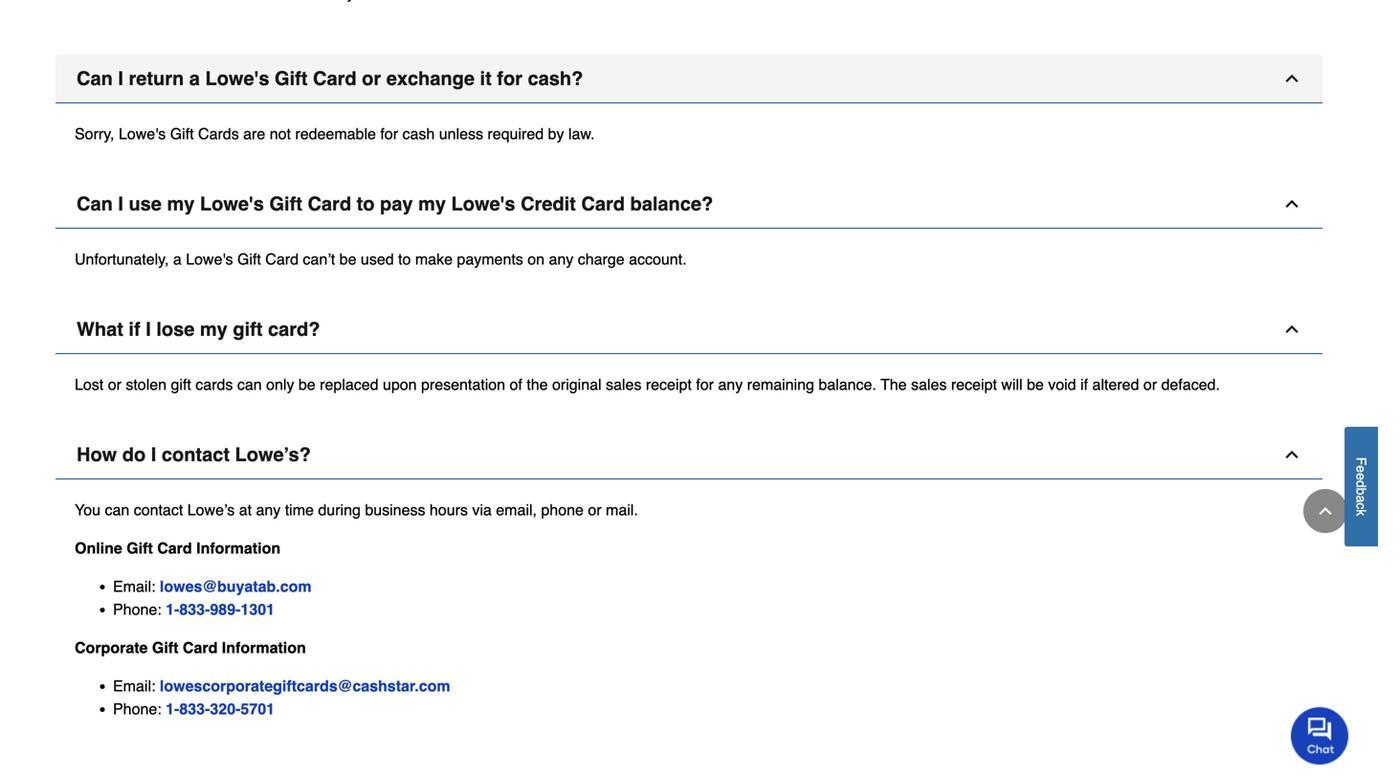 Task type: describe. For each thing, give the bounding box(es) containing it.
or right altered on the right of page
[[1144, 376, 1157, 393]]

k
[[1354, 509, 1369, 516]]

d
[[1354, 480, 1369, 488]]

5701
[[241, 700, 275, 718]]

void
[[1048, 376, 1077, 393]]

card left can't
[[265, 250, 299, 268]]

hours
[[430, 501, 468, 519]]

0 horizontal spatial be
[[299, 376, 316, 393]]

1 vertical spatial if
[[1081, 376, 1088, 393]]

information for corporate gift card information
[[222, 639, 306, 657]]

you can contact lowe's at any time during business hours via email, phone or mail.
[[75, 501, 643, 519]]

email: lowes@buyatab.com phone: 1-833-989-1301
[[113, 578, 316, 618]]

can i use my lowe's gift card to pay my lowe's credit card balance? button
[[56, 180, 1323, 229]]

320-
[[210, 700, 241, 718]]

b
[[1354, 488, 1369, 495]]

chevron up image for what if i lose my gift card?
[[1283, 320, 1302, 339]]

corporate
[[75, 639, 148, 657]]

1 horizontal spatial to
[[398, 250, 411, 268]]

1301
[[241, 601, 275, 618]]

lowe's up payments
[[451, 193, 516, 215]]

credit
[[521, 193, 576, 215]]

1 vertical spatial gift
[[171, 376, 191, 393]]

lowe's right sorry,
[[119, 125, 166, 142]]

833- for 989-
[[179, 601, 210, 618]]

card?
[[268, 318, 320, 340]]

what if i lose my gift card? button
[[56, 305, 1323, 354]]

lowes@buyatab.com
[[160, 578, 312, 595]]

lose
[[156, 318, 195, 340]]

time
[[285, 501, 314, 519]]

cards
[[198, 125, 239, 142]]

gift inside what if i lose my gift card? button
[[233, 318, 263, 340]]

law.
[[569, 125, 595, 142]]

1 horizontal spatial be
[[340, 250, 357, 268]]

2 horizontal spatial any
[[718, 376, 743, 393]]

gift left cards
[[170, 125, 194, 142]]

contact inside button
[[162, 444, 230, 466]]

or right lost
[[108, 376, 121, 393]]

chevron up image inside scroll to top element
[[1316, 502, 1335, 521]]

i left the use
[[118, 193, 123, 215]]

f e e d b a c k button
[[1345, 427, 1379, 546]]

f
[[1354, 457, 1369, 465]]

or left mail.
[[588, 501, 602, 519]]

1-833-989-1301 link
[[166, 601, 279, 618]]

0 vertical spatial any
[[549, 250, 574, 268]]

phone: for email: lowes@buyatab.com phone: 1-833-989-1301
[[113, 601, 162, 618]]

are
[[243, 125, 265, 142]]

card down lowe's
[[157, 539, 192, 557]]

stolen
[[126, 376, 167, 393]]

balance?
[[630, 193, 713, 215]]

lowe's up 'what if i lose my gift card?'
[[186, 250, 233, 268]]

information for online gift card information
[[196, 539, 281, 557]]

gift up not
[[275, 67, 308, 89]]

1-833-320-5701 link
[[166, 700, 279, 718]]

lowe's down cards
[[200, 193, 264, 215]]

of
[[510, 376, 523, 393]]

phone
[[541, 501, 584, 519]]

1 receipt from the left
[[646, 376, 692, 393]]

during
[[318, 501, 361, 519]]

at
[[239, 501, 252, 519]]

2 receipt from the left
[[951, 376, 997, 393]]

charge
[[578, 250, 625, 268]]

you
[[75, 501, 101, 519]]

1 vertical spatial contact
[[134, 501, 183, 519]]

balance.
[[819, 376, 877, 393]]

will
[[1002, 376, 1023, 393]]

0 horizontal spatial can
[[105, 501, 129, 519]]

for inside button
[[497, 67, 523, 89]]

make
[[415, 250, 453, 268]]

2 horizontal spatial be
[[1027, 376, 1044, 393]]

lowes@buyatab.com link
[[160, 578, 316, 595]]

chevron up image for can i return a lowe's gift card or exchange it for cash?
[[1283, 69, 1302, 88]]

mail.
[[606, 501, 638, 519]]

online gift card information
[[75, 539, 285, 557]]

required
[[488, 125, 544, 142]]

card up can't
[[308, 193, 351, 215]]

0 horizontal spatial any
[[256, 501, 281, 519]]

lost or stolen gift cards can only be replaced upon presentation of the original sales receipt for any remaining balance. the sales receipt will be void if altered or defaced.
[[75, 376, 1220, 393]]

chevron up image for how do i contact lowe's?
[[1283, 445, 1302, 464]]

what if i lose my gift card?
[[77, 318, 320, 340]]

to inside button
[[357, 193, 375, 215]]

payments
[[457, 250, 523, 268]]

by
[[548, 125, 564, 142]]

cards
[[196, 376, 233, 393]]

a inside button
[[189, 67, 200, 89]]

1- for 1-833-989-1301
[[166, 601, 179, 618]]

1 e from the top
[[1354, 465, 1369, 473]]

sorry, lowe's gift cards are not redeemable for cash unless required by law.
[[75, 125, 595, 142]]



Task type: vqa. For each thing, say whether or not it's contained in the screenshot.
Lowe's?
yes



Task type: locate. For each thing, give the bounding box(es) containing it.
be right will at right
[[1027, 376, 1044, 393]]

i
[[118, 67, 123, 89], [118, 193, 123, 215], [146, 318, 151, 340], [151, 444, 156, 466]]

0 vertical spatial phone:
[[113, 601, 162, 618]]

or inside "can i return a lowe's gift card or exchange it for cash?" button
[[362, 67, 381, 89]]

gift right online
[[127, 539, 153, 557]]

pay
[[380, 193, 413, 215]]

0 horizontal spatial gift
[[171, 376, 191, 393]]

chevron up image inside "can i return a lowe's gift card or exchange it for cash?" button
[[1283, 69, 1302, 88]]

a right unfortunately,
[[173, 250, 182, 268]]

any
[[549, 250, 574, 268], [718, 376, 743, 393], [256, 501, 281, 519]]

1 horizontal spatial gift
[[233, 318, 263, 340]]

833- up 'corporate gift card information'
[[179, 601, 210, 618]]

2 vertical spatial for
[[696, 376, 714, 393]]

scroll to top element
[[1304, 489, 1348, 533]]

i left "lose"
[[146, 318, 151, 340]]

a inside button
[[1354, 495, 1369, 503]]

used
[[361, 250, 394, 268]]

any right on
[[549, 250, 574, 268]]

business
[[365, 501, 425, 519]]

how do i contact lowe's?
[[77, 444, 311, 466]]

1 horizontal spatial a
[[189, 67, 200, 89]]

0 vertical spatial for
[[497, 67, 523, 89]]

chevron up image inside how do i contact lowe's? button
[[1283, 445, 1302, 464]]

my right the use
[[167, 193, 195, 215]]

gift
[[275, 67, 308, 89], [170, 125, 194, 142], [269, 193, 302, 215], [237, 250, 261, 268], [127, 539, 153, 557], [152, 639, 178, 657]]

can i return a lowe's gift card or exchange it for cash?
[[77, 67, 583, 89]]

can up sorry,
[[77, 67, 113, 89]]

2 horizontal spatial for
[[696, 376, 714, 393]]

1 vertical spatial email:
[[113, 677, 156, 695]]

if right what
[[129, 318, 140, 340]]

1 phone: from the top
[[113, 601, 162, 618]]

unless
[[439, 125, 483, 142]]

can i use my lowe's gift card to pay my lowe's credit card balance?
[[77, 193, 713, 215]]

redeemable
[[295, 125, 376, 142]]

chevron up image
[[1283, 69, 1302, 88], [1283, 194, 1302, 213], [1283, 320, 1302, 339], [1283, 445, 1302, 464], [1316, 502, 1335, 521]]

0 horizontal spatial sales
[[606, 376, 642, 393]]

0 horizontal spatial if
[[129, 318, 140, 340]]

unfortunately,
[[75, 250, 169, 268]]

contact up online gift card information
[[134, 501, 183, 519]]

1- inside the email: lowescorporategiftcards@cashstar.com phone: 1-833-320-5701
[[166, 700, 179, 718]]

1 can from the top
[[77, 67, 113, 89]]

gift left cards
[[171, 376, 191, 393]]

0 horizontal spatial a
[[173, 250, 182, 268]]

a
[[189, 67, 200, 89], [173, 250, 182, 268], [1354, 495, 1369, 503]]

2 1- from the top
[[166, 700, 179, 718]]

can for can i return a lowe's gift card or exchange it for cash?
[[77, 67, 113, 89]]

original
[[552, 376, 602, 393]]

can
[[77, 67, 113, 89], [77, 193, 113, 215]]

1 833- from the top
[[179, 601, 210, 618]]

cash?
[[528, 67, 583, 89]]

to
[[357, 193, 375, 215], [398, 250, 411, 268]]

information down 1301
[[222, 639, 306, 657]]

chevron up image for can i use my lowe's gift card to pay my lowe's credit card balance?
[[1283, 194, 1302, 213]]

0 horizontal spatial to
[[357, 193, 375, 215]]

cash
[[403, 125, 435, 142]]

altered
[[1093, 376, 1140, 393]]

use
[[129, 193, 162, 215]]

1 vertical spatial a
[[173, 250, 182, 268]]

be
[[340, 250, 357, 268], [299, 376, 316, 393], [1027, 376, 1044, 393]]

lowe's up are
[[205, 67, 269, 89]]

c
[[1354, 503, 1369, 509]]

can
[[237, 376, 262, 393], [105, 501, 129, 519]]

phone: down corporate
[[113, 700, 162, 718]]

1 sales from the left
[[606, 376, 642, 393]]

1 vertical spatial any
[[718, 376, 743, 393]]

1-
[[166, 601, 179, 618], [166, 700, 179, 718]]

i right do
[[151, 444, 156, 466]]

0 horizontal spatial my
[[167, 193, 195, 215]]

any left 'remaining'
[[718, 376, 743, 393]]

833- inside email: lowes@buyatab.com phone: 1-833-989-1301
[[179, 601, 210, 618]]

f e e d b a c k
[[1354, 457, 1369, 516]]

2 phone: from the top
[[113, 700, 162, 718]]

e up d
[[1354, 465, 1369, 473]]

card down 1-833-989-1301 link
[[183, 639, 218, 657]]

lowe's?
[[235, 444, 311, 466]]

to right used in the top of the page
[[398, 250, 411, 268]]

1 vertical spatial can
[[105, 501, 129, 519]]

i left return
[[118, 67, 123, 89]]

1 horizontal spatial my
[[200, 318, 228, 340]]

gift left can't
[[237, 250, 261, 268]]

833-
[[179, 601, 210, 618], [179, 700, 210, 718]]

do
[[122, 444, 146, 466]]

gift down not
[[269, 193, 302, 215]]

2 horizontal spatial a
[[1354, 495, 1369, 503]]

presentation
[[421, 376, 506, 393]]

0 vertical spatial if
[[129, 318, 140, 340]]

2 833- from the top
[[179, 700, 210, 718]]

1- up 'corporate gift card information'
[[166, 601, 179, 618]]

my
[[167, 193, 195, 215], [418, 193, 446, 215], [200, 318, 228, 340]]

my inside what if i lose my gift card? button
[[200, 318, 228, 340]]

0 vertical spatial 1-
[[166, 601, 179, 618]]

2 sales from the left
[[911, 376, 947, 393]]

how
[[77, 444, 117, 466]]

0 vertical spatial a
[[189, 67, 200, 89]]

exchange
[[386, 67, 475, 89]]

1- left 320-
[[166, 700, 179, 718]]

to left "pay"
[[357, 193, 375, 215]]

2 horizontal spatial my
[[418, 193, 446, 215]]

receipt down what if i lose my gift card? button
[[646, 376, 692, 393]]

833- inside the email: lowescorporategiftcards@cashstar.com phone: 1-833-320-5701
[[179, 700, 210, 718]]

0 horizontal spatial receipt
[[646, 376, 692, 393]]

account.
[[629, 250, 687, 268]]

card up "sorry, lowe's gift cards are not redeemable for cash unless required by law."
[[313, 67, 357, 89]]

phone: for email: lowescorporategiftcards@cashstar.com phone: 1-833-320-5701
[[113, 700, 162, 718]]

contact up lowe's
[[162, 444, 230, 466]]

email:
[[113, 578, 156, 595], [113, 677, 156, 695]]

lowescorporategiftcards@cashstar.com link
[[160, 677, 451, 695]]

replaced
[[320, 376, 379, 393]]

e up b at the bottom
[[1354, 473, 1369, 480]]

not
[[270, 125, 291, 142]]

1 vertical spatial phone:
[[113, 700, 162, 718]]

0 vertical spatial email:
[[113, 578, 156, 595]]

1 vertical spatial to
[[398, 250, 411, 268]]

be right can't
[[340, 250, 357, 268]]

sales right original
[[606, 376, 642, 393]]

what
[[77, 318, 123, 340]]

1 1- from the top
[[166, 601, 179, 618]]

chat invite button image
[[1291, 707, 1350, 765]]

information up lowes@buyatab.com link
[[196, 539, 281, 557]]

sales right the
[[911, 376, 947, 393]]

any right at
[[256, 501, 281, 519]]

2 email: from the top
[[113, 677, 156, 695]]

if inside button
[[129, 318, 140, 340]]

for right it
[[497, 67, 523, 89]]

email: for email: lowes@buyatab.com phone: 1-833-989-1301
[[113, 578, 156, 595]]

0 vertical spatial can
[[77, 67, 113, 89]]

0 vertical spatial to
[[357, 193, 375, 215]]

989-
[[210, 601, 241, 618]]

phone:
[[113, 601, 162, 618], [113, 700, 162, 718]]

card right credit
[[581, 193, 625, 215]]

can for can i use my lowe's gift card to pay my lowe's credit card balance?
[[77, 193, 113, 215]]

a right return
[[189, 67, 200, 89]]

chevron up image inside what if i lose my gift card? button
[[1283, 320, 1302, 339]]

0 vertical spatial can
[[237, 376, 262, 393]]

0 vertical spatial 833-
[[179, 601, 210, 618]]

lowe's
[[187, 501, 235, 519]]

information
[[196, 539, 281, 557], [222, 639, 306, 657]]

1 horizontal spatial if
[[1081, 376, 1088, 393]]

if right void
[[1081, 376, 1088, 393]]

1 email: from the top
[[113, 578, 156, 595]]

lost
[[75, 376, 104, 393]]

can i return a lowe's gift card or exchange it for cash? button
[[56, 54, 1323, 103]]

corporate gift card information
[[75, 639, 310, 657]]

sorry,
[[75, 125, 114, 142]]

phone: inside the email: lowescorporategiftcards@cashstar.com phone: 1-833-320-5701
[[113, 700, 162, 718]]

lowescorporategiftcards@cashstar.com
[[160, 677, 451, 695]]

email: down corporate
[[113, 677, 156, 695]]

email,
[[496, 501, 537, 519]]

email: for email: lowescorporategiftcards@cashstar.com phone: 1-833-320-5701
[[113, 677, 156, 695]]

1 vertical spatial can
[[77, 193, 113, 215]]

phone: up corporate
[[113, 601, 162, 618]]

for down what if i lose my gift card? button
[[696, 376, 714, 393]]

2 vertical spatial a
[[1354, 495, 1369, 503]]

gift left card?
[[233, 318, 263, 340]]

chevron up image inside can i use my lowe's gift card to pay my lowe's credit card balance? button
[[1283, 194, 1302, 213]]

defaced.
[[1162, 376, 1220, 393]]

email: down online
[[113, 578, 156, 595]]

2 e from the top
[[1354, 473, 1369, 480]]

1 vertical spatial information
[[222, 639, 306, 657]]

1 horizontal spatial for
[[497, 67, 523, 89]]

for left cash
[[380, 125, 398, 142]]

0 vertical spatial gift
[[233, 318, 263, 340]]

0 horizontal spatial for
[[380, 125, 398, 142]]

1 vertical spatial 833-
[[179, 700, 210, 718]]

the
[[881, 376, 907, 393]]

2 can from the top
[[77, 193, 113, 215]]

0 vertical spatial contact
[[162, 444, 230, 466]]

2 vertical spatial any
[[256, 501, 281, 519]]

1- inside email: lowes@buyatab.com phone: 1-833-989-1301
[[166, 601, 179, 618]]

be right only
[[299, 376, 316, 393]]

email: inside the email: lowescorporategiftcards@cashstar.com phone: 1-833-320-5701
[[113, 677, 156, 695]]

my right "lose"
[[200, 318, 228, 340]]

how do i contact lowe's? button
[[56, 431, 1323, 479]]

1 horizontal spatial can
[[237, 376, 262, 393]]

1- for 1-833-320-5701
[[166, 700, 179, 718]]

833- down 'corporate gift card information'
[[179, 700, 210, 718]]

e
[[1354, 465, 1369, 473], [1354, 473, 1369, 480]]

can right the you
[[105, 501, 129, 519]]

phone: inside email: lowes@buyatab.com phone: 1-833-989-1301
[[113, 601, 162, 618]]

return
[[129, 67, 184, 89]]

upon
[[383, 376, 417, 393]]

online
[[75, 539, 122, 557]]

gift right corporate
[[152, 639, 178, 657]]

1 horizontal spatial sales
[[911, 376, 947, 393]]

gift
[[233, 318, 263, 340], [171, 376, 191, 393]]

it
[[480, 67, 492, 89]]

833- for 320-
[[179, 700, 210, 718]]

1 horizontal spatial receipt
[[951, 376, 997, 393]]

can left the use
[[77, 193, 113, 215]]

1 vertical spatial 1-
[[166, 700, 179, 718]]

my right "pay"
[[418, 193, 446, 215]]

email: lowescorporategiftcards@cashstar.com phone: 1-833-320-5701
[[113, 677, 451, 718]]

1 horizontal spatial any
[[549, 250, 574, 268]]

on
[[528, 250, 545, 268]]

1 vertical spatial for
[[380, 125, 398, 142]]

via
[[472, 501, 492, 519]]

unfortunately, a lowe's gift card can't be used to make payments on any charge account.
[[75, 250, 687, 268]]

the
[[527, 376, 548, 393]]

can left only
[[237, 376, 262, 393]]

lowe's
[[205, 67, 269, 89], [119, 125, 166, 142], [200, 193, 264, 215], [451, 193, 516, 215], [186, 250, 233, 268]]

if
[[129, 318, 140, 340], [1081, 376, 1088, 393]]

only
[[266, 376, 294, 393]]

a up k
[[1354, 495, 1369, 503]]

0 vertical spatial information
[[196, 539, 281, 557]]

email: inside email: lowes@buyatab.com phone: 1-833-989-1301
[[113, 578, 156, 595]]

remaining
[[747, 376, 815, 393]]

receipt left will at right
[[951, 376, 997, 393]]

receipt
[[646, 376, 692, 393], [951, 376, 997, 393]]

can't
[[303, 250, 335, 268]]

or left exchange
[[362, 67, 381, 89]]



